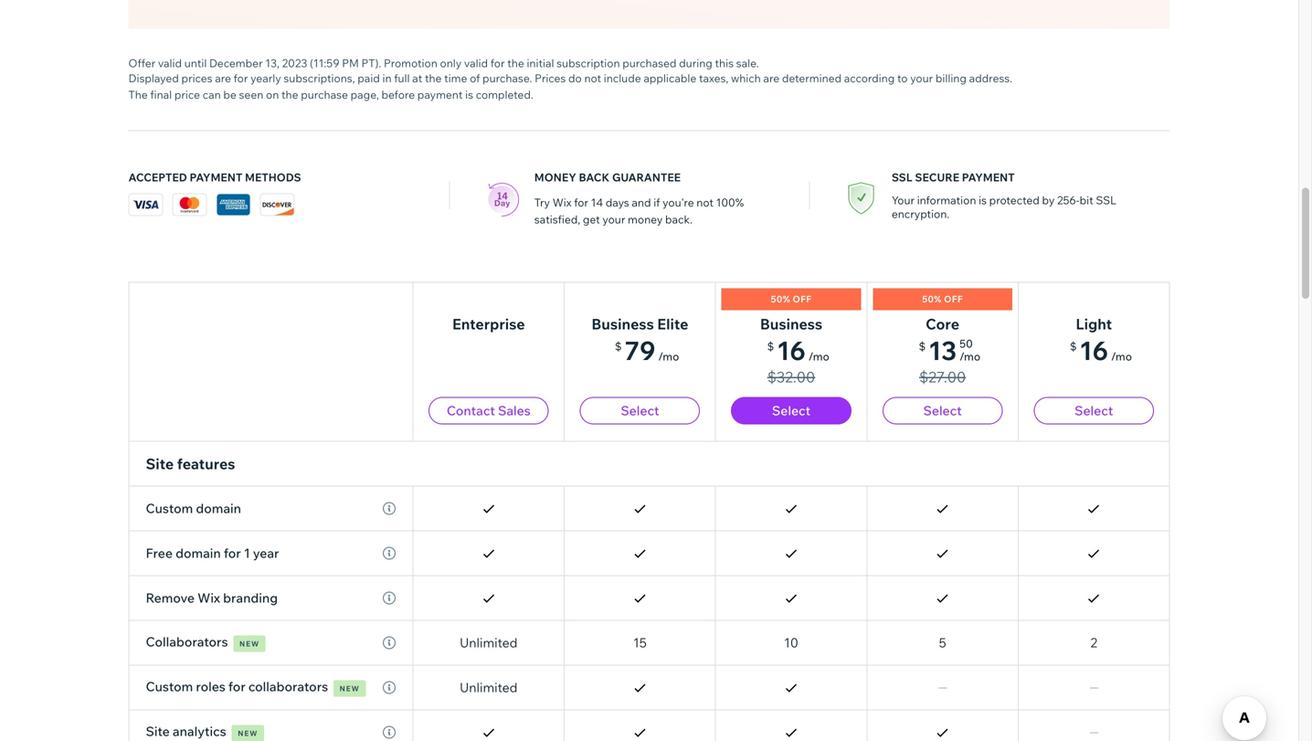 Task type: describe. For each thing, give the bounding box(es) containing it.
roles
[[196, 679, 226, 695]]

100%
[[716, 196, 744, 209]]

paid
[[358, 71, 380, 85]]

new for collaborators
[[239, 639, 260, 649]]

custom domain
[[146, 500, 241, 516]]

not inside 'offer valid until december 13, 2023 (11:59 pm pt). promotion only valid for the initial subscription purchased during this sale. displayed prices are for yearly subscriptions, paid in full at the time of purchase. prices do not include applicable taxes, which are determined according to your billing address. the final price can be seen on the purchase page, before payment is completed.'
[[585, 71, 602, 85]]

/mo inside core $ 13 50 /mo $27.00
[[960, 350, 981, 363]]

purchase.
[[483, 71, 532, 85]]

$ inside $ 16 /mo
[[1070, 340, 1077, 353]]

site analytics
[[146, 724, 226, 740]]

sales
[[498, 403, 531, 419]]

if
[[654, 196, 660, 209]]

displayed
[[128, 71, 179, 85]]

50% for 13
[[923, 293, 942, 305]]

15
[[634, 635, 647, 651]]

remove
[[146, 590, 195, 606]]

off for 13
[[944, 293, 963, 305]]

$ inside core $ 13 50 /mo $27.00
[[919, 340, 926, 353]]

subscriptions,
[[284, 71, 355, 85]]

select for fourth select button
[[1075, 403, 1114, 419]]

during
[[679, 56, 713, 70]]

50% off for 16
[[771, 293, 812, 305]]

only
[[440, 56, 462, 70]]

bit
[[1080, 193, 1094, 207]]

custom for custom roles for collaborators
[[146, 679, 193, 695]]

1
[[244, 545, 250, 561]]

page,
[[351, 88, 379, 101]]

prices
[[535, 71, 566, 85]]

domain for custom
[[196, 500, 241, 516]]

information
[[918, 193, 977, 207]]

off for 16
[[793, 293, 812, 305]]

offer valid until december 13, 2023 (11:59 pm pt). promotion only valid for the initial subscription purchased during this sale. displayed prices are for yearly subscriptions, paid in full at the time of purchase. prices do not include applicable taxes, which are determined according to your billing address. the final price can be seen on the purchase page, before payment is completed.
[[128, 56, 1013, 101]]

$32.00
[[768, 368, 816, 386]]

at
[[412, 71, 423, 85]]

purchased
[[623, 56, 677, 70]]

site for site features
[[146, 455, 174, 473]]

$ inside business $ 16 /mo $32.00
[[768, 340, 774, 353]]

2 valid from the left
[[464, 56, 488, 70]]

new for site analytics
[[238, 729, 258, 738]]

payment
[[418, 88, 463, 101]]

wix for remove
[[198, 590, 220, 606]]

10
[[784, 635, 799, 651]]

$ 79 /mo
[[615, 335, 680, 367]]

contact
[[447, 403, 495, 419]]

new for custom roles for collaborators
[[340, 684, 360, 693]]

year
[[253, 545, 279, 561]]

core $ 13 50 /mo $27.00
[[919, 315, 981, 386]]

features
[[177, 455, 235, 473]]

13,
[[265, 56, 280, 70]]

for for try wix for 14 days and if you're not 100% satisfied, get your money back.
[[574, 196, 589, 209]]

final
[[150, 88, 172, 101]]

for for custom roles for collaborators
[[228, 679, 246, 695]]

satisfied,
[[535, 213, 581, 226]]

5
[[939, 635, 947, 651]]

on
[[266, 88, 279, 101]]

accepted payment methods
[[128, 170, 301, 184]]

by
[[1043, 193, 1055, 207]]

back
[[579, 170, 610, 184]]

be
[[223, 88, 237, 101]]

billing
[[936, 71, 967, 85]]

time
[[444, 71, 468, 85]]

select for 4th select button from right
[[621, 403, 660, 419]]

14
[[591, 196, 603, 209]]

$ 16 /mo
[[1070, 335, 1133, 367]]

money
[[535, 170, 577, 184]]

try
[[535, 196, 550, 209]]

in
[[383, 71, 392, 85]]

promotion
[[384, 56, 438, 70]]

your inside try wix for 14 days and if you're not 100% satisfied, get your money back.
[[603, 213, 626, 226]]

determined
[[782, 71, 842, 85]]

money back guarantee
[[535, 170, 681, 184]]

subscription
[[557, 56, 620, 70]]

purchase
[[301, 88, 348, 101]]

analytics
[[173, 724, 226, 740]]

for up the purchase.
[[491, 56, 505, 70]]

is inside 'offer valid until december 13, 2023 (11:59 pm pt). promotion only valid for the initial subscription purchased during this sale. displayed prices are for yearly subscriptions, paid in full at the time of purchase. prices do not include applicable taxes, which are determined according to your billing address. the final price can be seen on the purchase page, before payment is completed.'
[[465, 88, 474, 101]]

select for third select button from right
[[772, 403, 811, 419]]

business elite
[[592, 315, 689, 333]]

contact sales button
[[429, 397, 549, 425]]

this
[[715, 56, 734, 70]]

according
[[844, 71, 895, 85]]

accepted
[[128, 170, 187, 184]]

which
[[731, 71, 761, 85]]

of
[[470, 71, 480, 85]]

business for business elite
[[592, 315, 654, 333]]

until
[[184, 56, 207, 70]]

1 are from the left
[[215, 71, 231, 85]]

price
[[174, 88, 200, 101]]

pm
[[342, 56, 359, 70]]

back.
[[665, 213, 693, 226]]



Task type: vqa. For each thing, say whether or not it's contained in the screenshot.
you to the middle
no



Task type: locate. For each thing, give the bounding box(es) containing it.
1 site from the top
[[146, 455, 174, 473]]

/mo right 79
[[658, 350, 680, 363]]

the up the purchase.
[[508, 56, 524, 70]]

/mo inside $ 79 /mo
[[658, 350, 680, 363]]

2 horizontal spatial the
[[508, 56, 524, 70]]

$ left 79
[[615, 340, 622, 353]]

2 16 from the left
[[1080, 335, 1109, 367]]

select
[[621, 403, 660, 419], [772, 403, 811, 419], [924, 403, 962, 419], [1075, 403, 1114, 419]]

2023
[[282, 56, 307, 70]]

guarantee
[[612, 170, 681, 184]]

1 horizontal spatial not
[[697, 196, 714, 209]]

$ inside $ 79 /mo
[[615, 340, 622, 353]]

50% up the core
[[923, 293, 942, 305]]

1 /mo from the left
[[658, 350, 680, 363]]

december
[[209, 56, 263, 70]]

0 vertical spatial domain
[[196, 500, 241, 516]]

methods
[[245, 170, 301, 184]]

0 horizontal spatial your
[[603, 213, 626, 226]]

1 horizontal spatial 50%
[[923, 293, 942, 305]]

your right to
[[911, 71, 934, 85]]

2 are from the left
[[764, 71, 780, 85]]

16 up $32.00
[[777, 335, 806, 367]]

1 vertical spatial the
[[425, 71, 442, 85]]

1 vertical spatial your
[[603, 213, 626, 226]]

wix inside try wix for 14 days and if you're not 100% satisfied, get your money back.
[[553, 196, 572, 209]]

1 vertical spatial unlimited
[[460, 680, 518, 696]]

domain for free
[[176, 545, 221, 561]]

1 vertical spatial domain
[[176, 545, 221, 561]]

1 vertical spatial is
[[979, 193, 987, 207]]

business up 79
[[592, 315, 654, 333]]

1 horizontal spatial 50% off
[[923, 293, 963, 305]]

2
[[1091, 635, 1098, 651]]

initial
[[527, 56, 554, 70]]

/mo inside business $ 16 /mo $32.00
[[809, 350, 830, 363]]

$ up $32.00
[[768, 340, 774, 353]]

1 16 from the left
[[777, 335, 806, 367]]

0 horizontal spatial wix
[[198, 590, 220, 606]]

2 vertical spatial new
[[238, 729, 258, 738]]

remove wix branding
[[146, 590, 278, 606]]

business for business $ 16 /mo $32.00
[[760, 315, 823, 333]]

4 /mo from the left
[[1112, 350, 1133, 363]]

pt).
[[362, 56, 381, 70]]

1 horizontal spatial the
[[425, 71, 442, 85]]

0 vertical spatial new
[[239, 639, 260, 649]]

your
[[911, 71, 934, 85], [603, 213, 626, 226]]

1 vertical spatial site
[[146, 724, 170, 740]]

1 custom from the top
[[146, 500, 193, 516]]

completed.
[[476, 88, 534, 101]]

valid
[[158, 56, 182, 70], [464, 56, 488, 70]]

2 /mo from the left
[[809, 350, 830, 363]]

select button down $ 16 /mo
[[1034, 397, 1155, 425]]

light
[[1076, 315, 1113, 333]]

2 select button from the left
[[731, 397, 852, 425]]

offer
[[128, 56, 156, 70]]

1 unlimited from the top
[[460, 635, 518, 651]]

/mo up $32.00
[[809, 350, 830, 363]]

50% off up business $ 16 /mo $32.00
[[771, 293, 812, 305]]

16 inside business $ 16 /mo $32.00
[[777, 335, 806, 367]]

is left protected
[[979, 193, 987, 207]]

site left analytics on the bottom
[[146, 724, 170, 740]]

3 /mo from the left
[[960, 350, 981, 363]]

4 select from the left
[[1075, 403, 1114, 419]]

select button down 79
[[580, 397, 700, 425]]

0 horizontal spatial ssl
[[892, 170, 913, 184]]

you're
[[663, 196, 694, 209]]

1 horizontal spatial off
[[944, 293, 963, 305]]

1 horizontal spatial your
[[911, 71, 934, 85]]

4 select button from the left
[[1034, 397, 1155, 425]]

1 50% off from the left
[[771, 293, 812, 305]]

custom
[[146, 500, 193, 516], [146, 679, 193, 695]]

0 horizontal spatial valid
[[158, 56, 182, 70]]

select down $32.00
[[772, 403, 811, 419]]

13
[[929, 335, 957, 367]]

1 horizontal spatial ssl
[[1096, 193, 1117, 207]]

domain
[[196, 500, 241, 516], [176, 545, 221, 561]]

3 $ from the left
[[919, 340, 926, 353]]

payment left methods
[[190, 170, 243, 184]]

select for 2nd select button from right
[[924, 403, 962, 419]]

is down of
[[465, 88, 474, 101]]

the right at
[[425, 71, 442, 85]]

1 business from the left
[[592, 315, 654, 333]]

1 horizontal spatial valid
[[464, 56, 488, 70]]

seen
[[239, 88, 264, 101]]

0 vertical spatial site
[[146, 455, 174, 473]]

50% up business $ 16 /mo $32.00
[[771, 293, 791, 305]]

business inside business $ 16 /mo $32.00
[[760, 315, 823, 333]]

collaborators
[[146, 634, 228, 650]]

payment up protected
[[962, 170, 1015, 184]]

1 vertical spatial ssl
[[1096, 193, 1117, 207]]

2 business from the left
[[760, 315, 823, 333]]

protected
[[990, 193, 1040, 207]]

not left '100%'
[[697, 196, 714, 209]]

core
[[926, 315, 960, 333]]

is
[[465, 88, 474, 101], [979, 193, 987, 207]]

enterprise
[[452, 315, 525, 333]]

50% off
[[771, 293, 812, 305], [923, 293, 963, 305]]

sale.
[[737, 56, 759, 70]]

unlimited
[[460, 635, 518, 651], [460, 680, 518, 696]]

2 50% off from the left
[[923, 293, 963, 305]]

0 vertical spatial the
[[508, 56, 524, 70]]

3 select from the left
[[924, 403, 962, 419]]

1 vertical spatial wix
[[198, 590, 220, 606]]

your
[[892, 193, 915, 207]]

$27.00
[[920, 368, 966, 386]]

wix for try
[[553, 196, 572, 209]]

0 horizontal spatial off
[[793, 293, 812, 305]]

address.
[[970, 71, 1013, 85]]

contact sales
[[447, 403, 531, 419]]

is inside ssl secure payment your information is protected by 256-bit ssl encryption.
[[979, 193, 987, 207]]

business up $32.00
[[760, 315, 823, 333]]

1 horizontal spatial business
[[760, 315, 823, 333]]

50
[[960, 337, 973, 351]]

50% off for 13
[[923, 293, 963, 305]]

0 horizontal spatial 50%
[[771, 293, 791, 305]]

before
[[382, 88, 415, 101]]

not down subscription
[[585, 71, 602, 85]]

off up business $ 16 /mo $32.00
[[793, 293, 812, 305]]

custom left 'roles'
[[146, 679, 193, 695]]

(11:59
[[310, 56, 340, 70]]

elite
[[658, 315, 689, 333]]

1 horizontal spatial payment
[[962, 170, 1015, 184]]

full
[[394, 71, 410, 85]]

new up custom roles for collaborators
[[239, 639, 260, 649]]

and
[[632, 196, 651, 209]]

free
[[146, 545, 173, 561]]

site features
[[146, 455, 235, 473]]

secure
[[915, 170, 960, 184]]

256-
[[1058, 193, 1080, 207]]

try wix for 14 days and if you're not 100% satisfied, get your money back.
[[535, 196, 744, 226]]

select down $27.00
[[924, 403, 962, 419]]

payment inside ssl secure payment your information is protected by 256-bit ssl encryption.
[[962, 170, 1015, 184]]

/mo down light
[[1112, 350, 1133, 363]]

business $ 16 /mo $32.00
[[760, 315, 830, 386]]

can
[[203, 88, 221, 101]]

1 off from the left
[[793, 293, 812, 305]]

money
[[628, 213, 663, 226]]

0 horizontal spatial is
[[465, 88, 474, 101]]

your inside 'offer valid until december 13, 2023 (11:59 pm pt). promotion only valid for the initial subscription purchased during this sale. displayed prices are for yearly subscriptions, paid in full at the time of purchase. prices do not include applicable taxes, which are determined according to your billing address. the final price can be seen on the purchase page, before payment is completed.'
[[911, 71, 934, 85]]

ssl
[[892, 170, 913, 184], [1096, 193, 1117, 207]]

4 $ from the left
[[1070, 340, 1077, 353]]

the
[[128, 88, 148, 101]]

2 $ from the left
[[768, 340, 774, 353]]

2 off from the left
[[944, 293, 963, 305]]

select down 79
[[621, 403, 660, 419]]

select button down $32.00
[[731, 397, 852, 425]]

1 vertical spatial custom
[[146, 679, 193, 695]]

/mo right 13
[[960, 350, 981, 363]]

0 vertical spatial not
[[585, 71, 602, 85]]

the right on at top left
[[282, 88, 298, 101]]

/mo inside $ 16 /mo
[[1112, 350, 1133, 363]]

0 horizontal spatial business
[[592, 315, 654, 333]]

site for site analytics
[[146, 724, 170, 740]]

50% for 16
[[771, 293, 791, 305]]

79
[[625, 335, 656, 367]]

2 50% from the left
[[923, 293, 942, 305]]

domain up free domain for 1 year
[[196, 500, 241, 516]]

0 vertical spatial unlimited
[[460, 635, 518, 651]]

16
[[777, 335, 806, 367], [1080, 335, 1109, 367]]

custom roles for collaborators
[[146, 679, 328, 695]]

0 vertical spatial ssl
[[892, 170, 913, 184]]

1 select button from the left
[[580, 397, 700, 425]]

for right 'roles'
[[228, 679, 246, 695]]

branding
[[223, 590, 278, 606]]

0 vertical spatial wix
[[553, 196, 572, 209]]

ssl up the your
[[892, 170, 913, 184]]

wix
[[553, 196, 572, 209], [198, 590, 220, 606]]

1 $ from the left
[[615, 340, 622, 353]]

2 vertical spatial the
[[282, 88, 298, 101]]

0 horizontal spatial the
[[282, 88, 298, 101]]

get
[[583, 213, 600, 226]]

1 vertical spatial new
[[340, 684, 360, 693]]

0 vertical spatial is
[[465, 88, 474, 101]]

site left features
[[146, 455, 174, 473]]

valid up of
[[464, 56, 488, 70]]

0 horizontal spatial payment
[[190, 170, 243, 184]]

1 payment from the left
[[190, 170, 243, 184]]

0 horizontal spatial 50% off
[[771, 293, 812, 305]]

off up the core
[[944, 293, 963, 305]]

1 horizontal spatial is
[[979, 193, 987, 207]]

select button down $27.00
[[883, 397, 1003, 425]]

are up "be"
[[215, 71, 231, 85]]

0 horizontal spatial not
[[585, 71, 602, 85]]

50%
[[771, 293, 791, 305], [923, 293, 942, 305]]

for for free domain for 1 year
[[224, 545, 241, 561]]

not inside try wix for 14 days and if you're not 100% satisfied, get your money back.
[[697, 196, 714, 209]]

1 horizontal spatial wix
[[553, 196, 572, 209]]

0 horizontal spatial 16
[[777, 335, 806, 367]]

$
[[615, 340, 622, 353], [768, 340, 774, 353], [919, 340, 926, 353], [1070, 340, 1077, 353]]

domain right free
[[176, 545, 221, 561]]

$ left 13
[[919, 340, 926, 353]]

new down custom roles for collaborators
[[238, 729, 258, 738]]

16 down light
[[1080, 335, 1109, 367]]

encryption.
[[892, 207, 950, 221]]

prices
[[181, 71, 213, 85]]

business
[[592, 315, 654, 333], [760, 315, 823, 333]]

0 vertical spatial your
[[911, 71, 934, 85]]

valid up displayed in the left top of the page
[[158, 56, 182, 70]]

0 vertical spatial custom
[[146, 500, 193, 516]]

2 custom from the top
[[146, 679, 193, 695]]

1 vertical spatial not
[[697, 196, 714, 209]]

wix up satisfied,
[[553, 196, 572, 209]]

50% off up the core
[[923, 293, 963, 305]]

for left 14
[[574, 196, 589, 209]]

1 select from the left
[[621, 403, 660, 419]]

3 select button from the left
[[883, 397, 1003, 425]]

1 horizontal spatial 16
[[1080, 335, 1109, 367]]

1 valid from the left
[[158, 56, 182, 70]]

custom for custom domain
[[146, 500, 193, 516]]

are right which
[[764, 71, 780, 85]]

for inside try wix for 14 days and if you're not 100% satisfied, get your money back.
[[574, 196, 589, 209]]

custom up free
[[146, 500, 193, 516]]

ssl secure payment your information is protected by 256-bit ssl encryption.
[[892, 170, 1117, 221]]

select down $ 16 /mo
[[1075, 403, 1114, 419]]

wix right remove
[[198, 590, 220, 606]]

1 50% from the left
[[771, 293, 791, 305]]

1 horizontal spatial are
[[764, 71, 780, 85]]

2 unlimited from the top
[[460, 680, 518, 696]]

2 select from the left
[[772, 403, 811, 419]]

for left 1
[[224, 545, 241, 561]]

yearly
[[251, 71, 281, 85]]

2 site from the top
[[146, 724, 170, 740]]

new right collaborators
[[340, 684, 360, 693]]

0 horizontal spatial are
[[215, 71, 231, 85]]

for down "december"
[[234, 71, 248, 85]]

new
[[239, 639, 260, 649], [340, 684, 360, 693], [238, 729, 258, 738]]

taxes,
[[699, 71, 729, 85]]

2 payment from the left
[[962, 170, 1015, 184]]

$ down light
[[1070, 340, 1077, 353]]

ssl right bit
[[1096, 193, 1117, 207]]

your down days
[[603, 213, 626, 226]]



